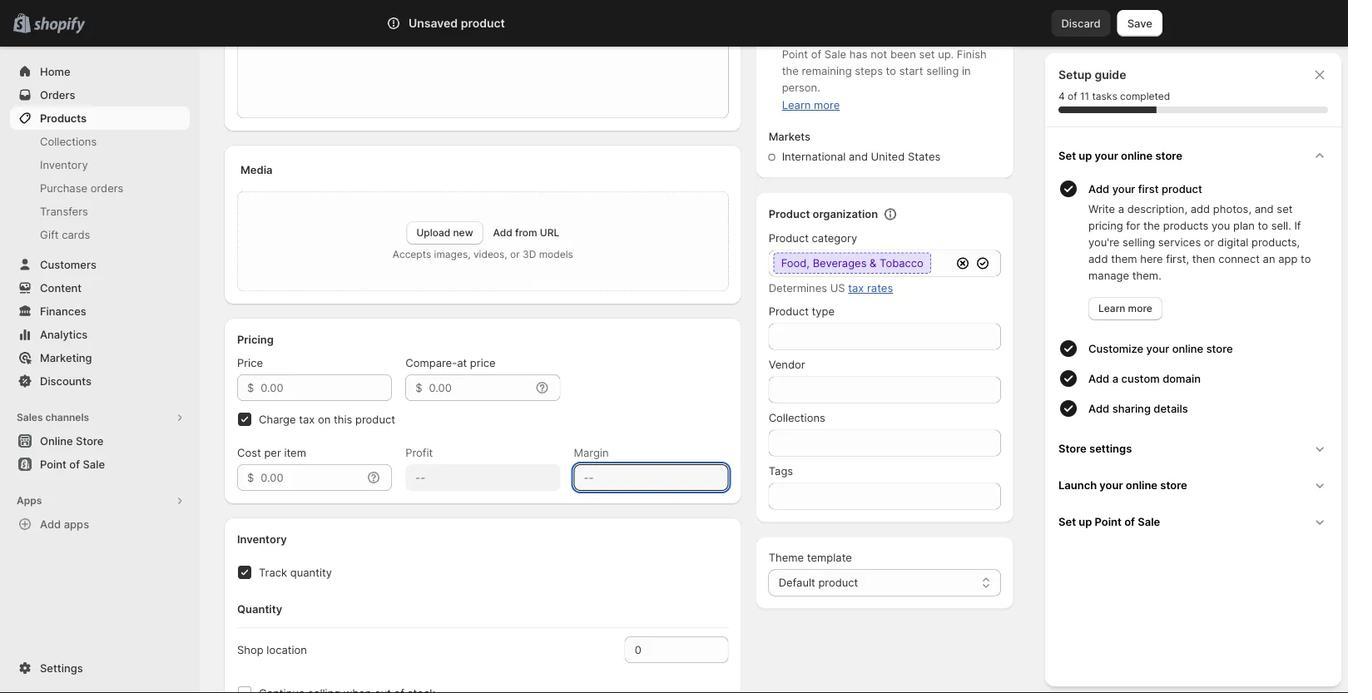 Task type: describe. For each thing, give the bounding box(es) containing it.
product for product organization
[[769, 208, 810, 221]]

add apps
[[40, 518, 89, 531]]

steps
[[855, 65, 883, 77]]

to inside point of sale has not been set up. finish the remaining steps to start selling in person. learn more
[[886, 65, 897, 77]]

first
[[1139, 182, 1160, 195]]

point of sale button
[[0, 453, 200, 476]]

margin
[[574, 446, 609, 459]]

sale for point of sale
[[83, 458, 105, 471]]

if
[[1295, 219, 1302, 232]]

category
[[812, 232, 858, 245]]

settings
[[40, 662, 83, 675]]

tags
[[769, 465, 794, 478]]

an
[[1264, 252, 1276, 265]]

add a custom domain
[[1089, 372, 1201, 385]]

add for add from url
[[493, 227, 513, 239]]

cost per item
[[237, 446, 306, 459]]

digital
[[1218, 236, 1249, 249]]

store inside button
[[1156, 149, 1183, 162]]

add your first product element
[[1056, 201, 1335, 321]]

store inside setup guide dialog
[[1059, 442, 1087, 455]]

united
[[871, 150, 905, 163]]

add apps button
[[10, 513, 190, 536]]

Compare-at price text field
[[429, 375, 531, 401]]

upload new
[[417, 227, 473, 239]]

online for customize your online store
[[1173, 342, 1204, 355]]

Product category text field
[[769, 250, 952, 277]]

0 horizontal spatial store
[[76, 435, 104, 448]]

finish
[[957, 48, 987, 61]]

marketing
[[40, 351, 92, 364]]

person.
[[782, 81, 821, 94]]

learn more link for point of sale has not been set up. finish the remaining steps to start selling in person.
[[782, 99, 840, 112]]

product category
[[769, 232, 858, 245]]

home
[[40, 65, 70, 78]]

been
[[891, 48, 916, 61]]

discard
[[1062, 17, 1101, 30]]

Cost per item text field
[[261, 465, 362, 491]]

apps
[[17, 495, 42, 507]]

product right the this
[[356, 413, 395, 426]]

default product
[[779, 577, 859, 589]]

products,
[[1252, 236, 1301, 249]]

item
[[284, 446, 306, 459]]

start
[[900, 65, 924, 77]]

4
[[1059, 90, 1065, 102]]

states
[[908, 150, 941, 163]]

selling inside the write a description, add photos, and set pricing for the products you plan to sell. if you're selling services or digital products, add them here first, then connect an app to manage them.
[[1123, 236, 1156, 249]]

charge
[[259, 413, 296, 426]]

collections inside collections link
[[40, 135, 97, 148]]

accepts images, videos, or 3d models
[[393, 249, 574, 261]]

customize
[[1089, 342, 1144, 355]]

store settings button
[[1052, 430, 1335, 467]]

your for launch your online store
[[1100, 479, 1124, 492]]

search button
[[433, 10, 916, 37]]

analytics
[[40, 328, 88, 341]]

template
[[807, 552, 852, 564]]

point of sale
[[40, 458, 105, 471]]

add from url
[[493, 227, 560, 239]]

of for point of sale has not been set up. finish the remaining steps to start selling in person. learn more
[[812, 48, 822, 61]]

store for launch your online store
[[1161, 479, 1188, 492]]

1 horizontal spatial to
[[1259, 219, 1269, 232]]

compare-at price
[[406, 356, 496, 369]]

settings link
[[10, 657, 190, 680]]

of for 4 of 11 tasks completed
[[1068, 90, 1078, 102]]

remaining
[[802, 65, 852, 77]]

write a description, add photos, and set pricing for the products you plan to sell. if you're selling services or digital products, add them here first, then connect an app to manage them.
[[1089, 202, 1312, 282]]

tax rates link
[[849, 282, 894, 295]]

manage
[[1089, 269, 1130, 282]]

in
[[962, 65, 971, 77]]

international and united states
[[782, 150, 941, 163]]

sales channels
[[17, 412, 89, 424]]

profit
[[406, 446, 433, 459]]

online store link
[[10, 430, 190, 453]]

add for add apps
[[40, 518, 61, 531]]

customize your online store button
[[1089, 334, 1335, 364]]

product right unsaved
[[461, 16, 505, 30]]

from
[[515, 227, 538, 239]]

0 vertical spatial add
[[1191, 202, 1211, 215]]

more inside add your first product element
[[1129, 303, 1153, 315]]

upload new button
[[407, 221, 483, 245]]

orders
[[91, 182, 124, 194]]

save button
[[1118, 10, 1163, 37]]

quantity
[[237, 603, 282, 616]]

0 horizontal spatial or
[[510, 249, 520, 261]]

upload
[[417, 227, 451, 239]]

purchase orders
[[40, 182, 124, 194]]

online store button
[[0, 430, 200, 453]]

customize your online store
[[1089, 342, 1234, 355]]

1 vertical spatial tax
[[299, 413, 315, 426]]

product for product category
[[769, 232, 809, 245]]

a for write
[[1119, 202, 1125, 215]]

point inside button
[[1095, 515, 1122, 528]]

the for products
[[1144, 219, 1161, 232]]

point of sale has not been set up. finish the remaining steps to start selling in person. learn more
[[782, 48, 987, 112]]

Profit text field
[[406, 465, 561, 491]]

up.
[[938, 48, 954, 61]]

point for point of sale
[[40, 458, 67, 471]]

markets
[[769, 130, 811, 143]]

determines
[[769, 282, 828, 295]]

url
[[540, 227, 560, 239]]

your for customize your online store
[[1147, 342, 1170, 355]]

gift cards
[[40, 228, 90, 241]]

0 vertical spatial inventory
[[40, 158, 88, 171]]

services
[[1159, 236, 1202, 249]]

videos,
[[474, 249, 508, 261]]

launch your online store button
[[1052, 467, 1335, 504]]

up for point
[[1079, 515, 1093, 528]]

track
[[259, 566, 287, 579]]

type
[[812, 305, 835, 318]]

tasks
[[1093, 90, 1118, 102]]

1 horizontal spatial inventory
[[237, 533, 287, 546]]

default
[[779, 577, 816, 589]]



Task type: locate. For each thing, give the bounding box(es) containing it.
set inside point of sale has not been set up. finish the remaining steps to start selling in person. learn more
[[920, 48, 935, 61]]

your for add your first product
[[1113, 182, 1136, 195]]

$ for price
[[247, 381, 254, 394]]

store settings
[[1059, 442, 1133, 455]]

0 horizontal spatial sale
[[83, 458, 105, 471]]

0 vertical spatial more
[[814, 99, 840, 112]]

of right 4
[[1068, 90, 1078, 102]]

learn more link inside add your first product element
[[1089, 297, 1163, 321]]

1 horizontal spatial learn
[[1099, 303, 1126, 315]]

1 horizontal spatial more
[[1129, 303, 1153, 315]]

organization
[[813, 208, 879, 221]]

0 vertical spatial tax
[[849, 282, 865, 295]]

and inside the write a description, add photos, and set pricing for the products you plan to sell. if you're selling services or digital products, add them here first, then connect an app to manage them.
[[1255, 202, 1274, 215]]

2 product from the top
[[769, 232, 809, 245]]

2 up from the top
[[1079, 515, 1093, 528]]

models
[[539, 249, 574, 261]]

or
[[1205, 236, 1215, 249], [510, 249, 520, 261]]

photos,
[[1214, 202, 1252, 215]]

a for add
[[1113, 372, 1119, 385]]

online up domain
[[1173, 342, 1204, 355]]

track quantity
[[259, 566, 332, 579]]

write
[[1089, 202, 1116, 215]]

then
[[1193, 252, 1216, 265]]

Margin text field
[[574, 465, 729, 491]]

the inside point of sale has not been set up. finish the remaining steps to start selling in person. learn more
[[782, 65, 799, 77]]

0 vertical spatial store
[[1156, 149, 1183, 162]]

to
[[886, 65, 897, 77], [1259, 219, 1269, 232], [1301, 252, 1312, 265]]

product
[[461, 16, 505, 30], [1162, 182, 1203, 195], [356, 413, 395, 426], [819, 577, 859, 589]]

sales
[[17, 412, 43, 424]]

channels
[[45, 412, 89, 424]]

1 horizontal spatial selling
[[1123, 236, 1156, 249]]

1 horizontal spatial tax
[[849, 282, 865, 295]]

customers link
[[10, 253, 190, 276]]

point up person. at right top
[[782, 48, 808, 61]]

launch your online store
[[1059, 479, 1188, 492]]

0 vertical spatial product
[[769, 208, 810, 221]]

sale inside button
[[1138, 515, 1161, 528]]

the up person. at right top
[[782, 65, 799, 77]]

of down online store
[[69, 458, 80, 471]]

tax left the on
[[299, 413, 315, 426]]

transfers link
[[10, 200, 190, 223]]

set up point of sale button
[[1052, 504, 1335, 540]]

of inside "button"
[[69, 458, 80, 471]]

add sharing details button
[[1089, 394, 1335, 424]]

2 vertical spatial product
[[769, 305, 809, 318]]

collections down vendor
[[769, 412, 826, 425]]

1 vertical spatial more
[[1129, 303, 1153, 315]]

determines us tax rates
[[769, 282, 894, 295]]

2 vertical spatial point
[[1095, 515, 1122, 528]]

up down launch
[[1079, 515, 1093, 528]]

guide
[[1095, 68, 1127, 82]]

apps
[[64, 518, 89, 531]]

up
[[1079, 149, 1093, 162], [1079, 515, 1093, 528]]

learn inside point of sale has not been set up. finish the remaining steps to start selling in person. learn more
[[782, 99, 811, 112]]

learn more link down person. at right top
[[782, 99, 840, 112]]

up inside set up your online store button
[[1079, 149, 1093, 162]]

of inside button
[[1125, 515, 1136, 528]]

1 vertical spatial collections
[[769, 412, 826, 425]]

unsaved product
[[409, 16, 505, 30]]

1 product from the top
[[769, 208, 810, 221]]

set for set up your online store
[[1059, 149, 1077, 162]]

add your first product
[[1089, 182, 1203, 195]]

store down sales channels button
[[76, 435, 104, 448]]

0 horizontal spatial the
[[782, 65, 799, 77]]

1 vertical spatial and
[[1255, 202, 1274, 215]]

2 vertical spatial sale
[[1138, 515, 1161, 528]]

learn inside add your first product element
[[1099, 303, 1126, 315]]

Product type text field
[[769, 323, 1002, 350]]

3d
[[523, 249, 536, 261]]

your right launch
[[1100, 479, 1124, 492]]

1 vertical spatial set
[[1059, 515, 1077, 528]]

1 vertical spatial store
[[1207, 342, 1234, 355]]

1 horizontal spatial or
[[1205, 236, 1215, 249]]

add
[[1191, 202, 1211, 215], [1089, 252, 1109, 265]]

set inside button
[[1059, 149, 1077, 162]]

set down 4
[[1059, 149, 1077, 162]]

to right app
[[1301, 252, 1312, 265]]

0 horizontal spatial add
[[1089, 252, 1109, 265]]

1 horizontal spatial store
[[1059, 442, 1087, 455]]

product up description,
[[1162, 182, 1203, 195]]

product up product category
[[769, 208, 810, 221]]

2 horizontal spatial sale
[[1138, 515, 1161, 528]]

0 horizontal spatial to
[[886, 65, 897, 77]]

images,
[[434, 249, 471, 261]]

product down template
[[819, 577, 859, 589]]

add for add a custom domain
[[1089, 372, 1110, 385]]

set up your online store
[[1059, 149, 1183, 162]]

or inside the write a description, add photos, and set pricing for the products you plan to sell. if you're selling services or digital products, add them here first, then connect an app to manage them.
[[1205, 236, 1215, 249]]

at
[[457, 356, 467, 369]]

1 horizontal spatial collections
[[769, 412, 826, 425]]

set for set up point of sale
[[1059, 515, 1077, 528]]

sale down online store button
[[83, 458, 105, 471]]

0 vertical spatial online
[[1122, 149, 1153, 162]]

and up the sell.
[[1255, 202, 1274, 215]]

rates
[[868, 282, 894, 295]]

sale up remaining
[[825, 48, 847, 61]]

them
[[1112, 252, 1138, 265]]

transfers
[[40, 205, 88, 218]]

your up add a custom domain
[[1147, 342, 1170, 355]]

1 horizontal spatial learn more link
[[1089, 297, 1163, 321]]

1 vertical spatial online
[[1173, 342, 1204, 355]]

0 horizontal spatial inventory
[[40, 158, 88, 171]]

point down launch your online store
[[1095, 515, 1122, 528]]

up inside set up point of sale button
[[1079, 515, 1093, 528]]

set left the up.
[[920, 48, 935, 61]]

Tags text field
[[769, 483, 1002, 510]]

add for add your first product
[[1089, 182, 1110, 195]]

unsaved
[[409, 16, 458, 30]]

add sharing details
[[1089, 402, 1189, 415]]

1 horizontal spatial the
[[1144, 219, 1161, 232]]

point inside "button"
[[40, 458, 67, 471]]

point inside point of sale has not been set up. finish the remaining steps to start selling in person. learn more
[[782, 48, 808, 61]]

discounts link
[[10, 370, 190, 393]]

of for point of sale
[[69, 458, 80, 471]]

1 vertical spatial product
[[769, 232, 809, 245]]

product down product organization
[[769, 232, 809, 245]]

online down "settings"
[[1126, 479, 1158, 492]]

set inside the write a description, add photos, and set pricing for the products you plan to sell. if you're selling services or digital products, add them here first, then connect an app to manage them.
[[1277, 202, 1293, 215]]

more inside point of sale has not been set up. finish the remaining steps to start selling in person. learn more
[[814, 99, 840, 112]]

1 vertical spatial inventory
[[237, 533, 287, 546]]

0 vertical spatial the
[[782, 65, 799, 77]]

inventory up track
[[237, 533, 287, 546]]

pricing
[[237, 333, 274, 346]]

international
[[782, 150, 846, 163]]

compare-
[[406, 356, 457, 369]]

4 of 11 tasks completed
[[1059, 90, 1171, 102]]

domain
[[1163, 372, 1201, 385]]

store up first
[[1156, 149, 1183, 162]]

learn down person. at right top
[[782, 99, 811, 112]]

1 horizontal spatial point
[[782, 48, 808, 61]]

up up write
[[1079, 149, 1093, 162]]

selling down for
[[1123, 236, 1156, 249]]

them.
[[1133, 269, 1162, 282]]

media
[[241, 163, 273, 176]]

$ for cost per item
[[247, 471, 254, 484]]

vendor
[[769, 358, 806, 371]]

1 set from the top
[[1059, 149, 1077, 162]]

2 vertical spatial online
[[1126, 479, 1158, 492]]

search
[[460, 17, 496, 30]]

your up the add your first product
[[1095, 149, 1119, 162]]

us
[[831, 282, 846, 295]]

shopify image
[[33, 17, 85, 34]]

store up launch
[[1059, 442, 1087, 455]]

product inside button
[[1162, 182, 1203, 195]]

customers
[[40, 258, 97, 271]]

tax right 'us'
[[849, 282, 865, 295]]

0 vertical spatial set
[[1059, 149, 1077, 162]]

quantity
[[290, 566, 332, 579]]

learn more
[[1099, 303, 1153, 315]]

sell.
[[1272, 219, 1292, 232]]

1 vertical spatial a
[[1113, 372, 1119, 385]]

completed
[[1121, 90, 1171, 102]]

point down online
[[40, 458, 67, 471]]

custom
[[1122, 372, 1160, 385]]

the inside the write a description, add photos, and set pricing for the products you plan to sell. if you're selling services or digital products, add them here first, then connect an app to manage them.
[[1144, 219, 1161, 232]]

charge tax on this product
[[259, 413, 395, 426]]

1 vertical spatial selling
[[1123, 236, 1156, 249]]

store for customize your online store
[[1207, 342, 1234, 355]]

or left the 3d
[[510, 249, 520, 261]]

purchase orders link
[[10, 177, 190, 200]]

setup guide dialog
[[1046, 53, 1342, 687]]

plan
[[1234, 219, 1255, 232]]

0 vertical spatial learn more link
[[782, 99, 840, 112]]

1 vertical spatial up
[[1079, 515, 1093, 528]]

here
[[1141, 252, 1164, 265]]

the down description,
[[1144, 219, 1161, 232]]

2 vertical spatial store
[[1161, 479, 1188, 492]]

add left apps
[[40, 518, 61, 531]]

your inside button
[[1095, 149, 1119, 162]]

set down launch
[[1059, 515, 1077, 528]]

of down launch your online store
[[1125, 515, 1136, 528]]

sale for point of sale has not been set up. finish the remaining steps to start selling in person. learn more
[[825, 48, 847, 61]]

learn more link for write a description, add photos, and set pricing for the products you plan to sell. if you're selling services or digital products, add them here first, then connect an app to manage them.
[[1089, 297, 1163, 321]]

apps button
[[10, 490, 190, 513]]

more down person. at right top
[[814, 99, 840, 112]]

content link
[[10, 276, 190, 300]]

2 set from the top
[[1059, 515, 1077, 528]]

$ for compare-at price
[[416, 381, 423, 394]]

setup guide
[[1059, 68, 1127, 82]]

to left the sell.
[[1259, 219, 1269, 232]]

0 vertical spatial selling
[[927, 65, 959, 77]]

your left first
[[1113, 182, 1136, 195]]

1 vertical spatial to
[[1259, 219, 1269, 232]]

to left start
[[886, 65, 897, 77]]

0 horizontal spatial set
[[920, 48, 935, 61]]

store down store settings button
[[1161, 479, 1188, 492]]

you
[[1212, 219, 1231, 232]]

a left custom
[[1113, 372, 1119, 385]]

1 vertical spatial sale
[[83, 458, 105, 471]]

description,
[[1128, 202, 1188, 215]]

online for launch your online store
[[1126, 479, 1158, 492]]

0 horizontal spatial learn
[[782, 99, 811, 112]]

set for selling
[[920, 48, 935, 61]]

online inside button
[[1122, 149, 1153, 162]]

1 horizontal spatial set
[[1277, 202, 1293, 215]]

settings
[[1090, 442, 1133, 455]]

0 vertical spatial set
[[920, 48, 935, 61]]

1 up from the top
[[1079, 149, 1093, 162]]

2 vertical spatial to
[[1301, 252, 1312, 265]]

0 horizontal spatial more
[[814, 99, 840, 112]]

add up write
[[1089, 182, 1110, 195]]

selling down the up.
[[927, 65, 959, 77]]

$ down price
[[247, 381, 254, 394]]

1 vertical spatial set
[[1277, 202, 1293, 215]]

3 product from the top
[[769, 305, 809, 318]]

on
[[318, 413, 331, 426]]

this
[[334, 413, 353, 426]]

or up then at the top right of page
[[1205, 236, 1215, 249]]

add inside button
[[40, 518, 61, 531]]

0 horizontal spatial tax
[[299, 413, 315, 426]]

add
[[1089, 182, 1110, 195], [493, 227, 513, 239], [1089, 372, 1110, 385], [1089, 402, 1110, 415], [40, 518, 61, 531]]

of up remaining
[[812, 48, 822, 61]]

1 horizontal spatial sale
[[825, 48, 847, 61]]

the for remaining
[[782, 65, 799, 77]]

add up products
[[1191, 202, 1211, 215]]

1 horizontal spatial add
[[1191, 202, 1211, 215]]

0 vertical spatial sale
[[825, 48, 847, 61]]

0 horizontal spatial collections
[[40, 135, 97, 148]]

a
[[1119, 202, 1125, 215], [1113, 372, 1119, 385]]

details
[[1154, 402, 1189, 415]]

inventory up purchase
[[40, 158, 88, 171]]

learn more link
[[782, 99, 840, 112], [1089, 297, 1163, 321]]

Price text field
[[261, 375, 392, 401]]

a inside button
[[1113, 372, 1119, 385]]

0 horizontal spatial learn more link
[[782, 99, 840, 112]]

add a custom domain button
[[1089, 364, 1335, 394]]

0 horizontal spatial point
[[40, 458, 67, 471]]

online
[[40, 435, 73, 448]]

add left sharing
[[1089, 402, 1110, 415]]

set up the sell.
[[1277, 202, 1293, 215]]

1 vertical spatial learn more link
[[1089, 297, 1163, 321]]

0 vertical spatial and
[[849, 150, 868, 163]]

sale inside point of sale has not been set up. finish the remaining steps to start selling in person. learn more
[[825, 48, 847, 61]]

product
[[769, 208, 810, 221], [769, 232, 809, 245], [769, 305, 809, 318]]

sale inside "button"
[[83, 458, 105, 471]]

a right write
[[1119, 202, 1125, 215]]

more down them.
[[1129, 303, 1153, 315]]

and left united
[[849, 150, 868, 163]]

connect
[[1219, 252, 1260, 265]]

learn down the manage
[[1099, 303, 1126, 315]]

has
[[850, 48, 868, 61]]

online up the add your first product
[[1122, 149, 1153, 162]]

add down customize
[[1089, 372, 1110, 385]]

$ down cost
[[247, 471, 254, 484]]

app
[[1279, 252, 1298, 265]]

1 vertical spatial the
[[1144, 219, 1161, 232]]

Collections text field
[[769, 430, 1002, 457]]

set for sell.
[[1277, 202, 1293, 215]]

sale down launch your online store
[[1138, 515, 1161, 528]]

home link
[[10, 60, 190, 83]]

0 horizontal spatial selling
[[927, 65, 959, 77]]

2 horizontal spatial point
[[1095, 515, 1122, 528]]

selling
[[927, 65, 959, 77], [1123, 236, 1156, 249]]

1 horizontal spatial and
[[1255, 202, 1274, 215]]

product down determines
[[769, 305, 809, 318]]

add for add sharing details
[[1089, 402, 1110, 415]]

0 vertical spatial to
[[886, 65, 897, 77]]

None number field
[[625, 637, 704, 664]]

add left from
[[493, 227, 513, 239]]

up for your
[[1079, 149, 1093, 162]]

point for point of sale has not been set up. finish the remaining steps to start selling in person. learn more
[[782, 48, 808, 61]]

the
[[782, 65, 799, 77], [1144, 219, 1161, 232]]

a inside the write a description, add photos, and set pricing for the products you plan to sell. if you're selling services or digital products, add them here first, then connect an app to manage them.
[[1119, 202, 1125, 215]]

0 vertical spatial point
[[782, 48, 808, 61]]

set up point of sale
[[1059, 515, 1161, 528]]

setup
[[1059, 68, 1092, 82]]

0 vertical spatial a
[[1119, 202, 1125, 215]]

1 vertical spatial add
[[1089, 252, 1109, 265]]

cost
[[237, 446, 261, 459]]

theme template
[[769, 552, 852, 564]]

$ down compare-
[[416, 381, 423, 394]]

set inside button
[[1059, 515, 1077, 528]]

0 horizontal spatial and
[[849, 150, 868, 163]]

store up add a custom domain button
[[1207, 342, 1234, 355]]

collections down products
[[40, 135, 97, 148]]

0 vertical spatial up
[[1079, 149, 1093, 162]]

products
[[1164, 219, 1209, 232]]

of inside point of sale has not been set up. finish the remaining steps to start selling in person. learn more
[[812, 48, 822, 61]]

set
[[920, 48, 935, 61], [1277, 202, 1293, 215]]

selling inside point of sale has not been set up. finish the remaining steps to start selling in person. learn more
[[927, 65, 959, 77]]

1 vertical spatial point
[[40, 458, 67, 471]]

learn more link down the manage
[[1089, 297, 1163, 321]]

add your first product button
[[1089, 174, 1335, 201]]

2 horizontal spatial to
[[1301, 252, 1312, 265]]

0 vertical spatial learn
[[782, 99, 811, 112]]

Vendor text field
[[769, 377, 1002, 403]]

product for product type
[[769, 305, 809, 318]]

0 vertical spatial collections
[[40, 135, 97, 148]]

1 vertical spatial learn
[[1099, 303, 1126, 315]]

theme
[[769, 552, 804, 564]]

gift cards link
[[10, 223, 190, 246]]

add down you're
[[1089, 252, 1109, 265]]



Task type: vqa. For each thing, say whether or not it's contained in the screenshot.
text box
no



